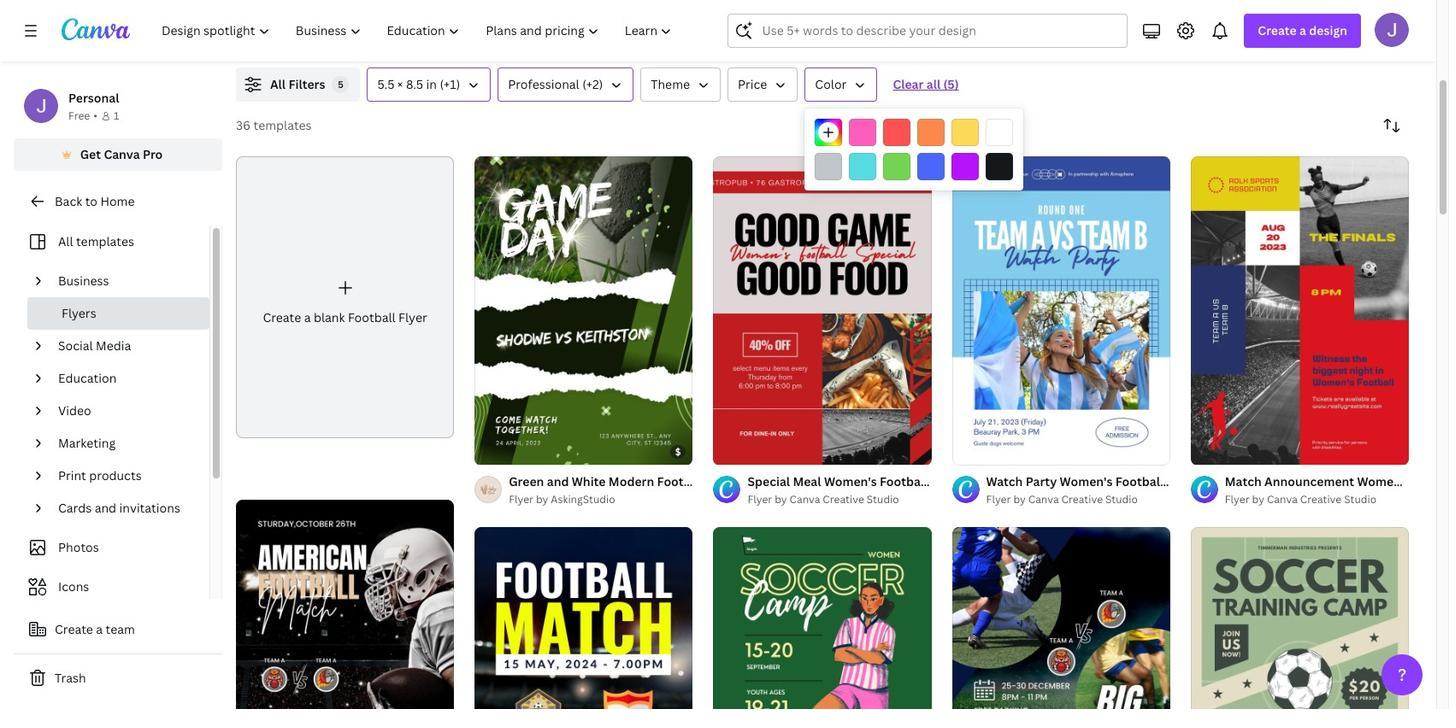 Task type: locate. For each thing, give the bounding box(es) containing it.
by for green and cream soccer training camp flyer image
[[1252, 492, 1264, 507]]

invitations
[[119, 500, 180, 516]]

0 vertical spatial and
[[547, 474, 569, 490]]

all for all filters
[[270, 76, 286, 92]]

askingstudio
[[551, 492, 615, 507]]

2 horizontal spatial a
[[1299, 22, 1306, 38]]

icons
[[58, 579, 89, 595]]

clear
[[893, 76, 924, 92]]

(+1)
[[440, 76, 460, 92]]

a for blank
[[304, 310, 311, 326]]

1 vertical spatial all
[[58, 233, 73, 250]]

2 by from the left
[[775, 492, 787, 507]]

price
[[738, 76, 767, 92]]

flyer by canva creative studio for dark blue modern big match soccer flyer image's flyer by canva creative studio link
[[986, 492, 1138, 507]]

studio for flyer by canva creative studio link associated with green yellow simple women soccer camp flyer image
[[867, 492, 899, 507]]

flyer
[[398, 310, 427, 326], [770, 474, 800, 490], [509, 492, 534, 507], [748, 492, 772, 507], [986, 492, 1011, 507], [1225, 492, 1250, 507]]

8.5
[[406, 76, 423, 92]]

1 studio from the left
[[867, 492, 899, 507]]

watch party women's football flyer in light blue dark blue white grid color blocks style image
[[952, 157, 1170, 465]]

create down icons
[[55, 622, 93, 638]]

create left design
[[1258, 22, 1297, 38]]

#b612fb image
[[952, 153, 979, 180], [952, 153, 979, 180]]

green and white modern football game day flyer flyer by askingstudio
[[509, 474, 800, 507]]

1 horizontal spatial templates
[[254, 117, 312, 133]]

2 vertical spatial a
[[96, 622, 103, 638]]

football down $
[[657, 474, 705, 490]]

2 flyer by canva creative studio from the left
[[986, 492, 1138, 507]]

2 vertical spatial create
[[55, 622, 93, 638]]

4 by from the left
[[1252, 492, 1264, 507]]

1 vertical spatial create
[[263, 310, 301, 326]]

#74d353 image
[[883, 153, 910, 180]]

personal
[[68, 90, 119, 106]]

and
[[547, 474, 569, 490], [95, 500, 116, 516]]

back
[[55, 193, 82, 209]]

football
[[348, 310, 396, 326], [657, 474, 705, 490]]

2 horizontal spatial studio
[[1344, 492, 1377, 507]]

0 horizontal spatial create
[[55, 622, 93, 638]]

green
[[509, 474, 544, 490]]

None search field
[[728, 14, 1128, 48]]

templates
[[254, 117, 312, 133], [76, 233, 134, 250]]

1 horizontal spatial and
[[547, 474, 569, 490]]

1 flyer by canva creative studio from the left
[[748, 492, 899, 507]]

professional
[[508, 76, 579, 92]]

#55dbe0 image
[[849, 153, 876, 180], [849, 153, 876, 180]]

#fe884c image
[[917, 119, 945, 146]]

3 creative from the left
[[1300, 492, 1342, 507]]

cards and invitations
[[58, 500, 180, 516]]

green and cream soccer training camp flyer image
[[1191, 528, 1409, 710]]

1 vertical spatial a
[[304, 310, 311, 326]]

1 creative from the left
[[823, 492, 864, 507]]

Search search field
[[762, 15, 1117, 47]]

2 horizontal spatial flyer by canva creative studio link
[[1225, 492, 1409, 509]]

1 horizontal spatial all
[[270, 76, 286, 92]]

0 vertical spatial all
[[270, 76, 286, 92]]

create a blank football flyer
[[263, 310, 427, 326]]

0 horizontal spatial templates
[[76, 233, 134, 250]]

and right cards
[[95, 500, 116, 516]]

creative
[[823, 492, 864, 507], [1061, 492, 1103, 507], [1300, 492, 1342, 507]]

templates for 36 templates
[[254, 117, 312, 133]]

2 horizontal spatial creative
[[1300, 492, 1342, 507]]

football right 'blank'
[[348, 310, 396, 326]]

add a new color image
[[815, 119, 842, 146]]

clear all (5)
[[893, 76, 959, 92]]

studio
[[867, 492, 899, 507], [1105, 492, 1138, 507], [1344, 492, 1377, 507]]

#4a66fb image
[[917, 153, 945, 180]]

video
[[58, 403, 91, 419]]

in
[[426, 76, 437, 92]]

and left white
[[547, 474, 569, 490]]

templates for all templates
[[76, 233, 134, 250]]

a
[[1299, 22, 1306, 38], [304, 310, 311, 326], [96, 622, 103, 638]]

0 vertical spatial a
[[1299, 22, 1306, 38]]

1 vertical spatial templates
[[76, 233, 134, 250]]

a inside button
[[96, 622, 103, 638]]

football inside green and white modern football game day flyer flyer by askingstudio
[[657, 474, 705, 490]]

0 horizontal spatial creative
[[823, 492, 864, 507]]

0 horizontal spatial flyer by canva creative studio
[[748, 492, 899, 507]]

#15181b image
[[986, 153, 1013, 180], [986, 153, 1013, 180]]

2 flyer by canva creative studio link from the left
[[986, 492, 1170, 509]]

0 horizontal spatial flyer by canva creative studio link
[[748, 492, 932, 509]]

all templates
[[58, 233, 134, 250]]

all
[[926, 76, 941, 92]]

get canva pro button
[[14, 138, 222, 171]]

0 vertical spatial football
[[348, 310, 396, 326]]

by for dark blue modern big match soccer flyer image
[[1013, 492, 1026, 507]]

#c1c6cb image
[[815, 153, 842, 180], [815, 153, 842, 180]]

create inside button
[[55, 622, 93, 638]]

create a blank football flyer link
[[236, 156, 454, 439]]

green and yellow modern football flyer image
[[475, 528, 693, 710]]

3 flyer by canva creative studio link from the left
[[1225, 492, 1409, 509]]

5 filter options selected element
[[332, 76, 349, 93]]

1 by from the left
[[536, 492, 548, 507]]

flyer by canva creative studio link for green and cream soccer training camp flyer image
[[1225, 492, 1409, 509]]

0 vertical spatial templates
[[254, 117, 312, 133]]

jacob simon image
[[1375, 13, 1409, 47]]

×
[[397, 76, 403, 92]]

all
[[270, 76, 286, 92], [58, 233, 73, 250]]

trash
[[55, 670, 86, 686]]

3 studio from the left
[[1344, 492, 1377, 507]]

studio for green and cream soccer training camp flyer image's flyer by canva creative studio link
[[1344, 492, 1377, 507]]

add a new color image
[[815, 119, 842, 146]]

business link
[[51, 265, 199, 298]]

top level navigation element
[[150, 14, 687, 48]]

1 vertical spatial and
[[95, 500, 116, 516]]

36 templates
[[236, 117, 312, 133]]

trash link
[[14, 662, 222, 696]]

1 horizontal spatial creative
[[1061, 492, 1103, 507]]

by
[[536, 492, 548, 507], [775, 492, 787, 507], [1013, 492, 1026, 507], [1252, 492, 1264, 507]]

(+2)
[[582, 76, 603, 92]]

#fd5152 image
[[883, 119, 910, 146], [883, 119, 910, 146]]

create
[[1258, 22, 1297, 38], [263, 310, 301, 326], [55, 622, 93, 638]]

1 horizontal spatial flyer by canva creative studio
[[986, 492, 1138, 507]]

0 horizontal spatial a
[[96, 622, 103, 638]]

create a team button
[[14, 613, 222, 647]]

3 by from the left
[[1013, 492, 1026, 507]]

photos
[[58, 539, 99, 556]]

canva for green yellow simple women soccer camp flyer image
[[790, 492, 820, 507]]

0 vertical spatial create
[[1258, 22, 1297, 38]]

0 horizontal spatial studio
[[867, 492, 899, 507]]

2 studio from the left
[[1105, 492, 1138, 507]]

canva
[[104, 146, 140, 162], [790, 492, 820, 507], [1028, 492, 1059, 507], [1267, 492, 1298, 507]]

1 horizontal spatial create
[[263, 310, 301, 326]]

1 flyer by canva creative studio link from the left
[[748, 492, 932, 509]]

canva for green and cream soccer training camp flyer image
[[1267, 492, 1298, 507]]

1 horizontal spatial studio
[[1105, 492, 1138, 507]]

education
[[58, 370, 117, 386]]

create left 'blank'
[[263, 310, 301, 326]]

football flyers templates image
[[1044, 0, 1409, 47]]

1 horizontal spatial football
[[657, 474, 705, 490]]

#fed958 image
[[952, 119, 979, 146], [952, 119, 979, 146]]

1 vertical spatial football
[[657, 474, 705, 490]]

templates down back to home on the left of page
[[76, 233, 134, 250]]

a inside dropdown button
[[1299, 22, 1306, 38]]

green and white modern football game day flyer image
[[475, 157, 693, 465]]

theme button
[[641, 68, 721, 102]]

a for design
[[1299, 22, 1306, 38]]

flyer by canva creative studio link
[[748, 492, 932, 509], [986, 492, 1170, 509], [1225, 492, 1409, 509]]

flyer by canva creative studio
[[748, 492, 899, 507], [986, 492, 1138, 507], [1225, 492, 1377, 507]]

•
[[93, 109, 97, 123]]

3 flyer by canva creative studio from the left
[[1225, 492, 1377, 507]]

a left team on the bottom left of the page
[[96, 622, 103, 638]]

2 creative from the left
[[1061, 492, 1103, 507]]

#ffffff image
[[986, 119, 1013, 146]]

creative for flyer by canva creative studio link associated with green yellow simple women soccer camp flyer image
[[823, 492, 864, 507]]

a left 'blank'
[[304, 310, 311, 326]]

design
[[1309, 22, 1347, 38]]

1 horizontal spatial a
[[304, 310, 311, 326]]

templates right 36
[[254, 117, 312, 133]]

creative for green and cream soccer training camp flyer image's flyer by canva creative studio link
[[1300, 492, 1342, 507]]

a left design
[[1299, 22, 1306, 38]]

filters
[[288, 76, 325, 92]]

canva for dark blue modern big match soccer flyer image
[[1028, 492, 1059, 507]]

2 horizontal spatial create
[[1258, 22, 1297, 38]]

icons link
[[24, 571, 199, 604]]

and for cards
[[95, 500, 116, 516]]

#74d353 image
[[883, 153, 910, 180]]

0 horizontal spatial all
[[58, 233, 73, 250]]

all left filters
[[270, 76, 286, 92]]

2 horizontal spatial flyer by canva creative studio
[[1225, 492, 1377, 507]]

1 horizontal spatial flyer by canva creative studio link
[[986, 492, 1170, 509]]

0 horizontal spatial and
[[95, 500, 116, 516]]

flyer by canva creative studio for green and cream soccer training camp flyer image's flyer by canva creative studio link
[[1225, 492, 1377, 507]]

all down back in the top left of the page
[[58, 233, 73, 250]]

create inside dropdown button
[[1258, 22, 1297, 38]]

5
[[338, 78, 343, 91]]

by for green yellow simple women soccer camp flyer image
[[775, 492, 787, 507]]

and inside green and white modern football game day flyer flyer by askingstudio
[[547, 474, 569, 490]]

flyer by canva creative studio link for dark blue modern big match soccer flyer image
[[986, 492, 1170, 509]]



Task type: vqa. For each thing, say whether or not it's contained in the screenshot.
1st Brown Minimalist Lifestyle Daily Vlog YouTube Thumbnail
no



Task type: describe. For each thing, give the bounding box(es) containing it.
flyer by canva creative studio for flyer by canva creative studio link associated with green yellow simple women soccer camp flyer image
[[748, 492, 899, 507]]

5.5
[[377, 76, 394, 92]]

create a team
[[55, 622, 135, 638]]

clear all (5) button
[[884, 68, 967, 102]]

social media
[[58, 338, 131, 354]]

create for create a blank football flyer
[[263, 310, 301, 326]]

all filters
[[270, 76, 325, 92]]

photos link
[[24, 532, 199, 564]]

create a design button
[[1244, 14, 1361, 48]]

social media link
[[51, 330, 199, 362]]

0 horizontal spatial football
[[348, 310, 396, 326]]

get
[[80, 146, 101, 162]]

creative for dark blue modern big match soccer flyer image's flyer by canva creative studio link
[[1061, 492, 1103, 507]]

flyer by canva creative studio link for green yellow simple women soccer camp flyer image
[[748, 492, 932, 509]]

#4a66fb image
[[917, 153, 945, 180]]

all for all templates
[[58, 233, 73, 250]]

price button
[[728, 68, 798, 102]]

blank
[[314, 310, 345, 326]]

free •
[[68, 109, 97, 123]]

Sort by button
[[1375, 109, 1409, 143]]

green yellow simple women soccer camp flyer image
[[713, 528, 932, 710]]

professional (+2) button
[[498, 68, 634, 102]]

flyer by askingstudio link
[[509, 492, 693, 509]]

products
[[89, 468, 142, 484]]

day
[[745, 474, 768, 490]]

create a blank football flyer element
[[236, 156, 454, 439]]

black modern american football match sport flyer image
[[236, 500, 454, 710]]

color
[[815, 76, 847, 92]]

theme
[[651, 76, 690, 92]]

team
[[106, 622, 135, 638]]

color button
[[805, 68, 877, 102]]

canva inside "button"
[[104, 146, 140, 162]]

media
[[96, 338, 131, 354]]

special meal women's football flyer in red black grey grid color blocks style image
[[713, 157, 932, 465]]

1
[[114, 109, 119, 123]]

print products
[[58, 468, 142, 484]]

$
[[675, 445, 681, 458]]

5.5 × 8.5 in (+1) button
[[367, 68, 491, 102]]

get canva pro
[[80, 146, 163, 162]]

social
[[58, 338, 93, 354]]

a for team
[[96, 622, 103, 638]]

(5)
[[943, 76, 959, 92]]

create for create a team
[[55, 622, 93, 638]]

video link
[[51, 395, 199, 427]]

create a design
[[1258, 22, 1347, 38]]

create for create a design
[[1258, 22, 1297, 38]]

all templates link
[[24, 226, 199, 258]]

business
[[58, 273, 109, 289]]

#fd5ebb image
[[849, 119, 876, 146]]

modern
[[609, 474, 654, 490]]

marketing
[[58, 435, 116, 451]]

#ffffff image
[[986, 119, 1013, 146]]

professional (+2)
[[508, 76, 603, 92]]

marketing link
[[51, 427, 199, 460]]

to
[[85, 193, 97, 209]]

education link
[[51, 362, 199, 395]]

print
[[58, 468, 86, 484]]

36
[[236, 117, 251, 133]]

back to home
[[55, 193, 135, 209]]

game
[[708, 474, 742, 490]]

green and white modern football game day flyer link
[[509, 473, 800, 492]]

5.5 × 8.5 in (+1)
[[377, 76, 460, 92]]

print products link
[[51, 460, 199, 492]]

home
[[100, 193, 135, 209]]

flyers
[[62, 305, 96, 321]]

dark blue modern big match soccer flyer image
[[952, 528, 1170, 710]]

white
[[572, 474, 606, 490]]

#fd5ebb image
[[849, 119, 876, 146]]

cards
[[58, 500, 92, 516]]

and for green
[[547, 474, 569, 490]]

pro
[[143, 146, 163, 162]]

by inside green and white modern football game day flyer flyer by askingstudio
[[536, 492, 548, 507]]

studio for dark blue modern big match soccer flyer image's flyer by canva creative studio link
[[1105, 492, 1138, 507]]

back to home link
[[14, 185, 222, 219]]

match announcement women's football flyer in yellow dark blue red grid color blocks style image
[[1191, 157, 1409, 465]]

#fe884c image
[[917, 119, 945, 146]]

free
[[68, 109, 90, 123]]

cards and invitations link
[[51, 492, 199, 525]]



